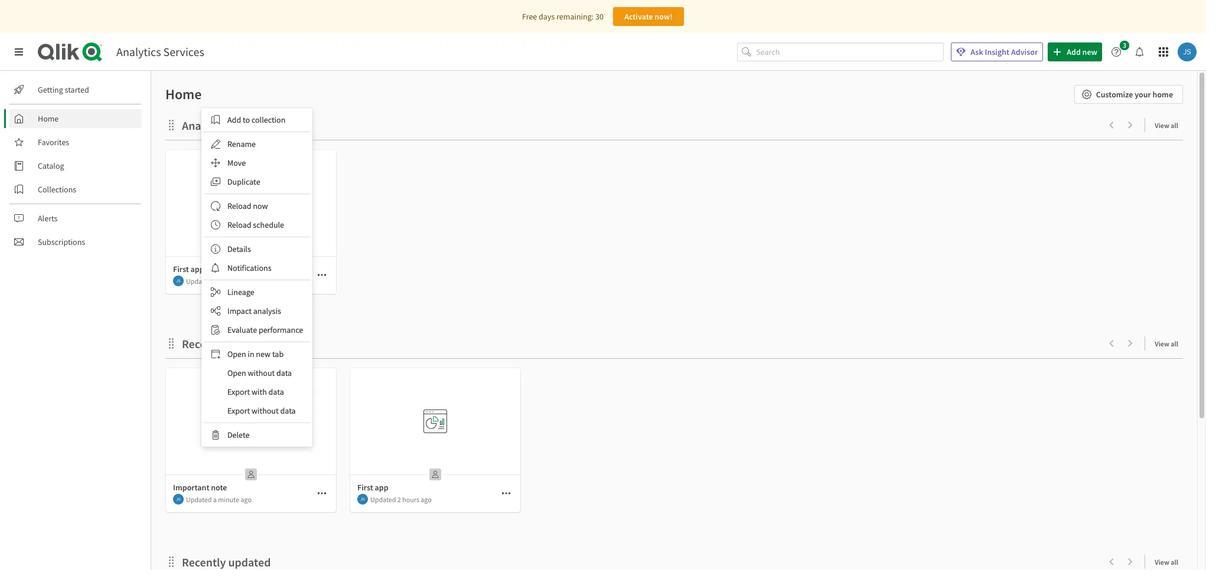 Task type: describe. For each thing, give the bounding box(es) containing it.
1 horizontal spatial first app
[[357, 483, 388, 493]]

to for explore
[[231, 118, 241, 133]]

used
[[228, 337, 253, 351]]

menu containing add to collection
[[201, 108, 313, 447]]

days
[[539, 11, 555, 22]]

personal element for jacob simon icon related to important note
[[242, 465, 261, 484]]

reload for reload schedule
[[227, 220, 251, 230]]

alerts
[[38, 213, 58, 224]]

lineage button
[[204, 283, 310, 302]]

2 for personal element corresponding to jacob simon image
[[213, 277, 217, 286]]

important
[[173, 483, 209, 493]]

impact analysis
[[227, 306, 281, 317]]

notifications
[[227, 263, 271, 273]]

getting started
[[38, 84, 89, 95]]

open for open in new tab
[[227, 349, 246, 360]]

view all for recently updated
[[1155, 558, 1178, 567]]

advisor
[[1011, 47, 1038, 57]]

catalog
[[38, 161, 64, 171]]

recently used link
[[182, 337, 257, 351]]

insight
[[985, 47, 1010, 57]]

catalog link
[[9, 157, 142, 175]]

updated
[[228, 555, 271, 570]]

your
[[1135, 89, 1151, 100]]

ago for personal element corresponding to jacob simon image
[[236, 277, 247, 286]]

export with data
[[227, 387, 284, 398]]

evaluate performance button
[[204, 321, 310, 340]]

now!
[[655, 11, 673, 22]]

jacob simon image for first app
[[357, 494, 368, 505]]

add to collection button
[[204, 110, 310, 129]]

updated a minute ago
[[186, 495, 252, 504]]

activate now! link
[[613, 7, 684, 26]]

home
[[1153, 89, 1173, 100]]

remaining:
[[557, 11, 594, 22]]

view for recently used
[[1155, 340, 1170, 349]]

started
[[65, 84, 89, 95]]

move
[[227, 158, 246, 168]]

details
[[227, 244, 251, 255]]

open in new tab
[[227, 349, 284, 360]]

a
[[213, 495, 217, 504]]

more actions image
[[317, 271, 327, 280]]

duplicate
[[227, 177, 260, 187]]

open in new tab link
[[204, 345, 310, 364]]

all for recently used
[[1171, 340, 1178, 349]]

duplicate button
[[204, 172, 310, 191]]

data for export without data
[[280, 406, 296, 416]]

navigation pane element
[[0, 76, 151, 256]]

1 horizontal spatial updated 2 hours ago
[[370, 495, 432, 504]]

with
[[252, 387, 267, 398]]

getting started link
[[9, 80, 142, 99]]

jacob simon element for personal element corresponding to jacob simon image
[[173, 276, 184, 286]]

in
[[248, 349, 254, 360]]

Search text field
[[756, 42, 944, 62]]

minute
[[218, 495, 239, 504]]

recently updated
[[182, 555, 271, 570]]

reload now button
[[204, 197, 310, 216]]

view all for analytics to explore
[[1155, 121, 1178, 130]]

alerts link
[[9, 209, 142, 228]]

home inside home link
[[38, 113, 59, 124]]

collection
[[252, 115, 285, 125]]

ago for jacob simon icon related to important note personal element
[[241, 495, 252, 504]]

jacob simon image for important note
[[173, 494, 184, 505]]

customize
[[1096, 89, 1133, 100]]

export for export without data
[[227, 406, 250, 416]]

evaluate
[[227, 325, 257, 336]]

analytics services element
[[116, 44, 204, 59]]

home inside home main content
[[165, 85, 202, 103]]

now
[[253, 201, 268, 211]]

move button
[[204, 154, 310, 172]]

to for collection
[[243, 115, 250, 125]]

0 horizontal spatial hours
[[218, 277, 235, 286]]

rename
[[227, 139, 256, 149]]

export without data button
[[204, 402, 310, 421]]

impact analysis button
[[204, 302, 310, 321]]

open for open without data
[[227, 368, 246, 379]]

analysis
[[253, 306, 281, 317]]

explore
[[243, 118, 282, 133]]

data for open without data
[[276, 368, 292, 379]]

recently updated link
[[182, 555, 276, 570]]

subscriptions
[[38, 237, 85, 248]]

home main content
[[146, 71, 1206, 571]]

reload now
[[227, 201, 268, 211]]

activate now!
[[624, 11, 673, 22]]

performance
[[259, 325, 303, 336]]

collections
[[38, 184, 76, 195]]

schedule
[[253, 220, 284, 230]]

jacob simon element for jacob simon icon related to important note personal element
[[173, 494, 184, 505]]

details button
[[204, 240, 310, 259]]

analytics to explore link
[[182, 118, 286, 133]]

view all link for analytics to explore
[[1155, 118, 1183, 132]]

recently for recently used
[[182, 337, 226, 351]]

reload schedule
[[227, 220, 284, 230]]

0 vertical spatial first app
[[173, 264, 204, 275]]

view all for recently used
[[1155, 340, 1178, 349]]

free days remaining: 30
[[522, 11, 604, 22]]

searchbar element
[[737, 42, 944, 62]]

ask
[[971, 47, 983, 57]]

customize your home
[[1096, 89, 1173, 100]]

analytics to explore
[[182, 118, 282, 133]]



Task type: vqa. For each thing, say whether or not it's contained in the screenshot.
1st VIEW ALL link from the bottom of the Home main content
yes



Task type: locate. For each thing, give the bounding box(es) containing it.
open
[[227, 349, 246, 360], [227, 368, 246, 379]]

0 vertical spatial updated 2 hours ago
[[186, 277, 247, 286]]

3 view all from the top
[[1155, 558, 1178, 567]]

recently right move collection icon in the bottom of the page
[[182, 337, 226, 351]]

1 horizontal spatial 2
[[397, 495, 401, 504]]

analytics
[[116, 44, 161, 59], [182, 118, 228, 133]]

data for export with data
[[269, 387, 284, 398]]

3 all from the top
[[1171, 558, 1178, 567]]

1 horizontal spatial jacob simon image
[[357, 494, 368, 505]]

1 vertical spatial hours
[[402, 495, 419, 504]]

1 vertical spatial data
[[269, 387, 284, 398]]

move collection image for recently
[[165, 556, 177, 568]]

app
[[191, 264, 204, 275], [375, 483, 388, 493]]

jacob simon element for personal element related to jacob simon icon related to first app
[[357, 494, 368, 505]]

rename button
[[204, 135, 310, 154]]

2 all from the top
[[1171, 340, 1178, 349]]

analytics left services
[[116, 44, 161, 59]]

updated
[[186, 277, 212, 286], [186, 495, 212, 504], [370, 495, 396, 504]]

data down the tab
[[276, 368, 292, 379]]

1 vertical spatial export
[[227, 406, 250, 416]]

0 horizontal spatial first
[[173, 264, 189, 275]]

view for recently updated
[[1155, 558, 1170, 567]]

analytics for analytics services
[[116, 44, 161, 59]]

ask insight advisor
[[971, 47, 1038, 57]]

to up rename
[[231, 118, 241, 133]]

without inside button
[[252, 406, 279, 416]]

view all link for recently used
[[1155, 336, 1183, 351]]

3 view all link from the top
[[1155, 555, 1183, 569]]

jacob simon element
[[173, 276, 184, 286], [173, 494, 184, 505], [357, 494, 368, 505]]

move collection image
[[165, 338, 177, 349]]

all for analytics to explore
[[1171, 121, 1178, 130]]

1 horizontal spatial first
[[357, 483, 373, 493]]

1 vertical spatial view all link
[[1155, 336, 1183, 351]]

1 horizontal spatial hours
[[402, 495, 419, 504]]

personal element for jacob simon icon related to first app
[[426, 465, 445, 484]]

0 vertical spatial reload
[[227, 201, 251, 211]]

0 vertical spatial hours
[[218, 277, 235, 286]]

without for export
[[252, 406, 279, 416]]

move collection image
[[165, 119, 177, 131], [165, 556, 177, 568]]

add to collection
[[227, 115, 285, 125]]

export inside export without data button
[[227, 406, 250, 416]]

services
[[163, 44, 204, 59]]

1 view all from the top
[[1155, 121, 1178, 130]]

data right with
[[269, 387, 284, 398]]

0 vertical spatial analytics
[[116, 44, 161, 59]]

delete button
[[204, 426, 310, 445]]

collections link
[[9, 180, 142, 199]]

all for recently updated
[[1171, 558, 1178, 567]]

favorites
[[38, 137, 69, 148]]

without down with
[[252, 406, 279, 416]]

0 vertical spatial view
[[1155, 121, 1170, 130]]

1 vertical spatial updated 2 hours ago
[[370, 495, 432, 504]]

reload for reload now
[[227, 201, 251, 211]]

open down 'open in new tab'
[[227, 368, 246, 379]]

recently
[[182, 337, 226, 351], [182, 555, 226, 570]]

0 vertical spatial app
[[191, 264, 204, 275]]

2 open from the top
[[227, 368, 246, 379]]

jacob simon image
[[173, 276, 184, 286]]

1 vertical spatial first
[[357, 483, 373, 493]]

move collection image for analytics
[[165, 119, 177, 131]]

ask insight advisor button
[[951, 43, 1043, 61]]

view all link for recently updated
[[1155, 555, 1183, 569]]

0 vertical spatial 2
[[213, 277, 217, 286]]

home link
[[9, 109, 142, 128]]

data
[[276, 368, 292, 379], [269, 387, 284, 398], [280, 406, 296, 416]]

first
[[173, 264, 189, 275], [357, 483, 373, 493]]

personal element for jacob simon image
[[242, 247, 261, 266]]

0 vertical spatial home
[[165, 85, 202, 103]]

reload
[[227, 201, 251, 211], [227, 220, 251, 230]]

reload down reload now
[[227, 220, 251, 230]]

1 jacob simon image from the left
[[173, 494, 184, 505]]

export with data button
[[204, 383, 310, 402]]

1 vertical spatial first app
[[357, 483, 388, 493]]

menu
[[201, 108, 313, 447]]

0 vertical spatial move collection image
[[165, 119, 177, 131]]

0 vertical spatial open
[[227, 349, 246, 360]]

0 vertical spatial without
[[248, 368, 275, 379]]

recently used
[[182, 337, 253, 351]]

1 vertical spatial view all
[[1155, 340, 1178, 349]]

view for analytics to explore
[[1155, 121, 1170, 130]]

30
[[595, 11, 604, 22]]

0 horizontal spatial first app
[[173, 264, 204, 275]]

0 vertical spatial export
[[227, 387, 250, 398]]

0 vertical spatial all
[[1171, 121, 1178, 130]]

to inside home main content
[[231, 118, 241, 133]]

1 vertical spatial analytics
[[182, 118, 228, 133]]

home down services
[[165, 85, 202, 103]]

2 vertical spatial view all link
[[1155, 555, 1183, 569]]

important note
[[173, 483, 227, 493]]

close sidebar menu image
[[14, 47, 24, 57]]

1 vertical spatial view
[[1155, 340, 1170, 349]]

1 all from the top
[[1171, 121, 1178, 130]]

delete
[[227, 430, 250, 441]]

analytics services
[[116, 44, 204, 59]]

view
[[1155, 121, 1170, 130], [1155, 340, 1170, 349], [1155, 558, 1170, 567]]

without for open
[[248, 368, 275, 379]]

home up favorites
[[38, 113, 59, 124]]

2 for personal element related to jacob simon icon related to first app
[[397, 495, 401, 504]]

open without data
[[227, 368, 292, 379]]

1 vertical spatial open
[[227, 368, 246, 379]]

0 vertical spatial data
[[276, 368, 292, 379]]

open inside open in new tab link
[[227, 349, 246, 360]]

note
[[211, 483, 227, 493]]

2 reload from the top
[[227, 220, 251, 230]]

to
[[243, 115, 250, 125], [231, 118, 241, 133]]

home
[[165, 85, 202, 103], [38, 113, 59, 124]]

analytics inside home main content
[[182, 118, 228, 133]]

to inside button
[[243, 115, 250, 125]]

evaluate performance
[[227, 325, 303, 336]]

to right the add
[[243, 115, 250, 125]]

1 vertical spatial home
[[38, 113, 59, 124]]

1 vertical spatial 2
[[397, 495, 401, 504]]

free
[[522, 11, 537, 22]]

without down new
[[248, 368, 275, 379]]

open inside open without data link
[[227, 368, 246, 379]]

1 horizontal spatial home
[[165, 85, 202, 103]]

impact
[[227, 306, 252, 317]]

0 vertical spatial recently
[[182, 337, 226, 351]]

0 vertical spatial first
[[173, 264, 189, 275]]

add
[[227, 115, 241, 125]]

0 vertical spatial view all link
[[1155, 118, 1183, 132]]

1 vertical spatial all
[[1171, 340, 1178, 349]]

1 view all link from the top
[[1155, 118, 1183, 132]]

0 horizontal spatial analytics
[[116, 44, 161, 59]]

recently left updated
[[182, 555, 226, 570]]

1 export from the top
[[227, 387, 250, 398]]

activate
[[624, 11, 653, 22]]

0 horizontal spatial to
[[231, 118, 241, 133]]

analytics up rename
[[182, 118, 228, 133]]

export inside export with data 'button'
[[227, 387, 250, 398]]

subscriptions link
[[9, 233, 142, 252]]

data inside 'button'
[[269, 387, 284, 398]]

hours
[[218, 277, 235, 286], [402, 495, 419, 504]]

reload schedule button
[[204, 216, 310, 235]]

1 vertical spatial recently
[[182, 555, 226, 570]]

personal element
[[242, 247, 261, 266], [242, 465, 261, 484], [426, 465, 445, 484]]

2 vertical spatial data
[[280, 406, 296, 416]]

updated 2 hours ago
[[186, 277, 247, 286], [370, 495, 432, 504]]

export left with
[[227, 387, 250, 398]]

1 vertical spatial without
[[252, 406, 279, 416]]

1 horizontal spatial app
[[375, 483, 388, 493]]

open left in at the left of page
[[227, 349, 246, 360]]

analytics for analytics to explore
[[182, 118, 228, 133]]

notifications button
[[204, 259, 310, 278]]

open without data link
[[204, 364, 310, 383]]

1 vertical spatial app
[[375, 483, 388, 493]]

1 reload from the top
[[227, 201, 251, 211]]

2 view all link from the top
[[1155, 336, 1183, 351]]

0 horizontal spatial 2
[[213, 277, 217, 286]]

export
[[227, 387, 250, 398], [227, 406, 250, 416]]

ago for personal element related to jacob simon icon related to first app
[[421, 495, 432, 504]]

1 vertical spatial move collection image
[[165, 556, 177, 568]]

export without data
[[227, 406, 296, 416]]

0 horizontal spatial updated 2 hours ago
[[186, 277, 247, 286]]

view all
[[1155, 121, 1178, 130], [1155, 340, 1178, 349], [1155, 558, 1178, 567]]

2
[[213, 277, 217, 286], [397, 495, 401, 504]]

reload left now
[[227, 201, 251, 211]]

0 horizontal spatial app
[[191, 264, 204, 275]]

lineage
[[227, 287, 254, 298]]

1 horizontal spatial to
[[243, 115, 250, 125]]

0 horizontal spatial jacob simon image
[[173, 494, 184, 505]]

first app
[[173, 264, 204, 275], [357, 483, 388, 493]]

view all link
[[1155, 118, 1183, 132], [1155, 336, 1183, 351], [1155, 555, 1183, 569]]

customize your home button
[[1074, 85, 1183, 104]]

jacob simon image
[[173, 494, 184, 505], [357, 494, 368, 505]]

3 view from the top
[[1155, 558, 1170, 567]]

new
[[256, 349, 271, 360]]

2 view all from the top
[[1155, 340, 1178, 349]]

0 vertical spatial view all
[[1155, 121, 1178, 130]]

without
[[248, 368, 275, 379], [252, 406, 279, 416]]

data inside button
[[280, 406, 296, 416]]

2 vertical spatial all
[[1171, 558, 1178, 567]]

getting
[[38, 84, 63, 95]]

export for export with data
[[227, 387, 250, 398]]

2 vertical spatial view all
[[1155, 558, 1178, 567]]

tab
[[272, 349, 284, 360]]

2 view from the top
[[1155, 340, 1170, 349]]

1 horizontal spatial analytics
[[182, 118, 228, 133]]

2 jacob simon image from the left
[[357, 494, 368, 505]]

data down export with data 'button'
[[280, 406, 296, 416]]

1 open from the top
[[227, 349, 246, 360]]

2 vertical spatial view
[[1155, 558, 1170, 567]]

favorites link
[[9, 133, 142, 152]]

1 vertical spatial reload
[[227, 220, 251, 230]]

recently for recently updated
[[182, 555, 226, 570]]

0 horizontal spatial home
[[38, 113, 59, 124]]

export up delete
[[227, 406, 250, 416]]

2 export from the top
[[227, 406, 250, 416]]

1 view from the top
[[1155, 121, 1170, 130]]



